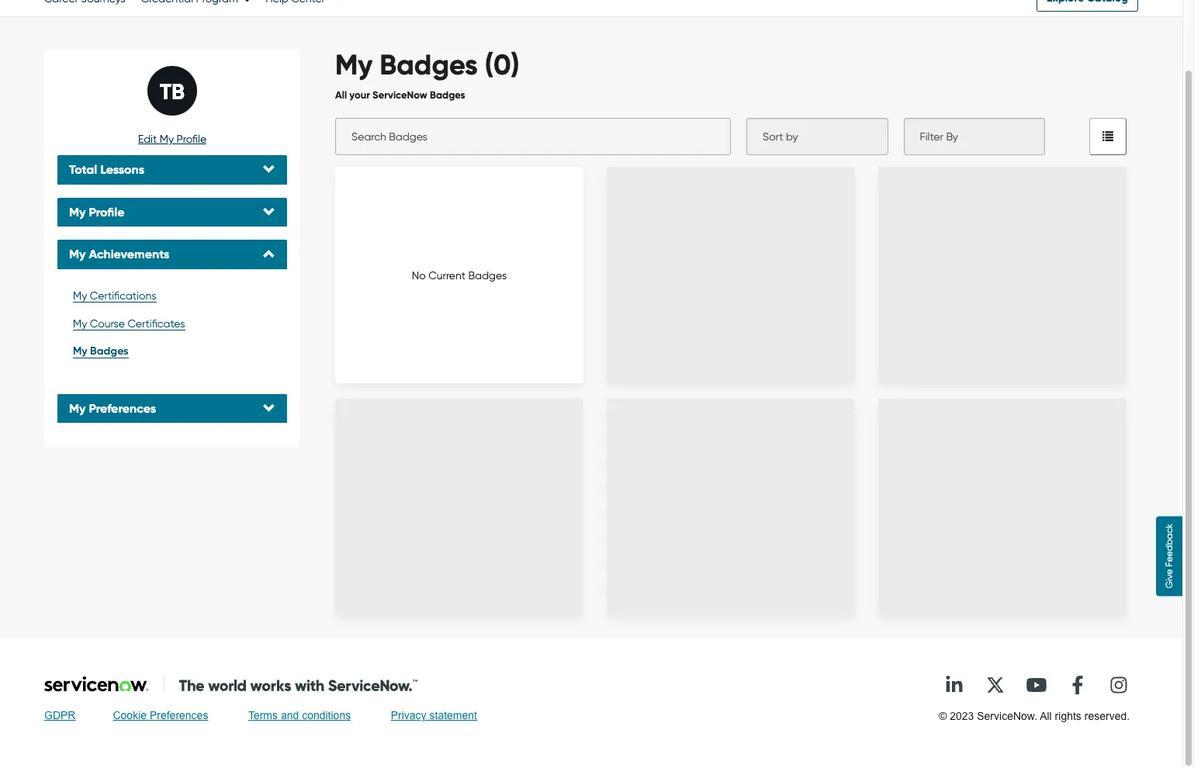 Task type: vqa. For each thing, say whether or not it's contained in the screenshot.
My Certifications 'button' at the top left of the page
yes



Task type: locate. For each thing, give the bounding box(es) containing it.
achievements
[[89, 247, 170, 262]]

my preferences
[[69, 401, 156, 416]]

my badges (0) all your servicenow badges
[[335, 48, 520, 101]]

my left course
[[73, 317, 87, 330]]

my down the my badges
[[69, 401, 86, 416]]

preferences
[[89, 401, 156, 416], [150, 710, 208, 722]]

2023
[[950, 710, 974, 723]]

chevron down image inside my preferences button
[[263, 403, 276, 415]]

all
[[335, 89, 347, 101], [1040, 710, 1052, 723]]

total lessons button
[[69, 162, 276, 177]]

(0)
[[485, 48, 520, 81]]

0 vertical spatial preferences
[[89, 401, 156, 416]]

0 vertical spatial chevron down image
[[263, 206, 276, 219]]

1 vertical spatial preferences
[[150, 710, 208, 722]]

1 vertical spatial chevron down image
[[263, 403, 276, 415]]

my down my profile
[[69, 247, 86, 262]]

profile down "total lessons" at the top of page
[[89, 205, 125, 219]]

1 horizontal spatial profile
[[177, 133, 207, 145]]

all left rights
[[1040, 710, 1052, 723]]

preferences right the cookie
[[150, 710, 208, 722]]

2 chevron down image from the top
[[263, 403, 276, 415]]

all inside my badges (0) all your servicenow badges
[[335, 89, 347, 101]]

conditions
[[302, 710, 351, 722]]

total
[[69, 162, 97, 177]]

privacy statement link
[[391, 710, 477, 726]]

0 vertical spatial all
[[335, 89, 347, 101]]

privacy statement
[[391, 710, 477, 722]]

©
[[939, 710, 947, 723]]

and
[[281, 710, 299, 722]]

profile
[[177, 133, 207, 145], [89, 205, 125, 219]]

course
[[90, 317, 125, 330]]

servicenow
[[373, 89, 427, 101]]

chevron down image inside my profile button
[[263, 206, 276, 219]]

my up your
[[335, 48, 373, 81]]

my
[[335, 48, 373, 81], [160, 133, 174, 145], [69, 205, 86, 219], [69, 247, 86, 262], [73, 289, 87, 302], [73, 317, 87, 330], [73, 344, 87, 358], [69, 401, 86, 416]]

0 horizontal spatial all
[[335, 89, 347, 101]]

my certifications button
[[69, 285, 276, 306]]

my left certifications
[[73, 289, 87, 302]]

all for badges
[[335, 89, 347, 101]]

all for 2023
[[1040, 710, 1052, 723]]

my profile button
[[69, 205, 276, 219]]

reserved.
[[1085, 710, 1130, 723]]

lessons
[[100, 162, 145, 177]]

chevron up image
[[263, 249, 276, 261]]

chevron down image
[[263, 206, 276, 219], [263, 403, 276, 415]]

all left your
[[335, 89, 347, 101]]

badges down course
[[90, 344, 128, 358]]

1 vertical spatial profile
[[89, 205, 125, 219]]

profile up total lessons button
[[177, 133, 207, 145]]

my inside my badges (0) all your servicenow badges
[[335, 48, 373, 81]]

1 chevron down image from the top
[[263, 206, 276, 219]]

my inside button
[[73, 344, 87, 358]]

my achievements
[[69, 247, 170, 262]]

my for my profile
[[69, 205, 86, 219]]

tb
[[160, 79, 185, 105]]

my course certificates
[[73, 317, 185, 330]]

badges
[[380, 48, 478, 81], [430, 89, 465, 101], [468, 269, 507, 281], [90, 344, 128, 358]]

current
[[429, 269, 466, 281]]

edit my profile link
[[138, 133, 207, 145]]

certificates
[[128, 317, 185, 330]]

my for my badges (0) all your servicenow badges
[[335, 48, 373, 81]]

linkedin image
[[939, 670, 970, 701]]

my down total
[[69, 205, 86, 219]]

preferences down the my badges
[[89, 401, 156, 416]]

total lessons button
[[69, 162, 276, 177]]

0 vertical spatial profile
[[177, 133, 207, 145]]

0 horizontal spatial profile
[[89, 205, 125, 219]]

rights
[[1055, 710, 1082, 723]]

my badges button
[[69, 341, 276, 362]]

youtube image
[[1021, 670, 1052, 701]]

no current badges
[[412, 269, 507, 281]]

1 horizontal spatial all
[[1040, 710, 1052, 723]]

my preferences button
[[69, 401, 276, 416]]

chevron down image for profile
[[263, 206, 276, 219]]

chevron down image for preferences
[[263, 403, 276, 415]]

my down my course certificates
[[73, 344, 87, 358]]

statement
[[430, 710, 477, 722]]

servicenow.
[[977, 710, 1038, 723]]

terms and conditions link
[[248, 710, 351, 726]]

servicenow image
[[44, 676, 418, 693]]

1 vertical spatial all
[[1040, 710, 1052, 723]]

© 2023 servicenow. all rights reserved.
[[939, 710, 1130, 723]]



Task type: describe. For each thing, give the bounding box(es) containing it.
gdpr link
[[44, 710, 76, 726]]

my profile button
[[69, 205, 276, 219]]

my achievements button
[[69, 247, 276, 262]]

my profile
[[69, 205, 125, 219]]

preferences for my preferences
[[89, 401, 156, 416]]

gdpr
[[44, 710, 76, 722]]

cookie preferences link
[[113, 710, 208, 726]]

cookie
[[113, 710, 147, 722]]

Search Badges text field
[[335, 118, 731, 155]]

my badges
[[73, 344, 128, 358]]

my achievements button
[[69, 247, 276, 262]]

badges right current
[[468, 269, 507, 281]]

my for my badges
[[73, 344, 87, 358]]

badges inside button
[[90, 344, 128, 358]]

list image
[[1103, 131, 1114, 141]]

your
[[350, 89, 370, 101]]

privacy
[[391, 710, 427, 722]]

my certifications
[[73, 289, 156, 302]]

my for my course certificates
[[73, 317, 87, 330]]

edit
[[138, 133, 157, 145]]

total lessons
[[69, 162, 145, 177]]

twitter image
[[980, 670, 1011, 701]]

chevron down image
[[263, 164, 276, 176]]

edit my profile
[[138, 133, 207, 145]]

badges up servicenow
[[380, 48, 478, 81]]

my for my preferences
[[69, 401, 86, 416]]

badges right servicenow
[[430, 89, 465, 101]]

terms and conditions
[[248, 710, 351, 722]]

certifications
[[90, 289, 156, 302]]

my for my achievements
[[69, 247, 86, 262]]

my preferences button
[[69, 401, 276, 416]]

my right edit
[[160, 133, 174, 145]]

facebook image
[[1063, 670, 1094, 701]]

terms
[[248, 710, 278, 722]]

cookie preferences
[[113, 710, 208, 722]]

preferences for cookie preferences
[[150, 710, 208, 722]]

my course certificates button
[[69, 313, 276, 334]]

my for my certifications
[[73, 289, 87, 302]]

no
[[412, 269, 426, 281]]



